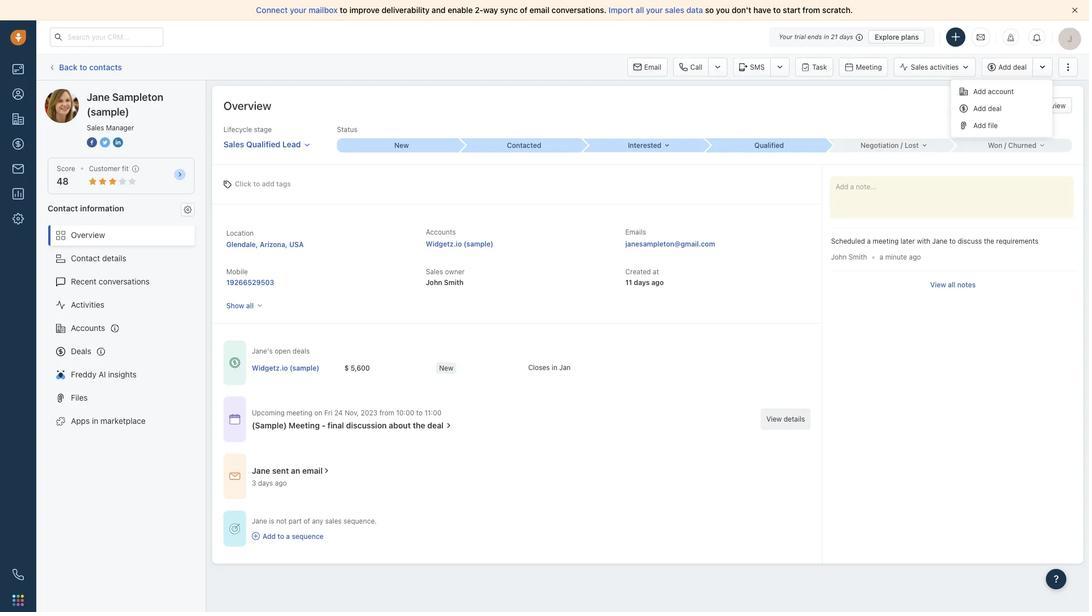 Task type: vqa. For each thing, say whether or not it's contained in the screenshot.


Task type: locate. For each thing, give the bounding box(es) containing it.
sales inside sales qualified lead link
[[223, 140, 244, 149]]

contacted link
[[459, 138, 582, 153]]

all right import
[[636, 5, 644, 15]]

1 vertical spatial smith
[[444, 279, 463, 287]]

call button
[[673, 58, 708, 77]]

meeting down explore
[[856, 63, 882, 71]]

1 vertical spatial sales
[[325, 518, 342, 526]]

add deal button
[[982, 58, 1032, 77]]

ago down later
[[909, 253, 921, 261]]

widgetz.io inside row
[[252, 364, 288, 372]]

0 horizontal spatial container_wx8msf4aqz5i3rn1 image
[[252, 533, 260, 541]]

days inside the created at 11 days ago
[[634, 279, 650, 287]]

deliverability
[[382, 5, 430, 15]]

smith down owner
[[444, 279, 463, 287]]

overview up lifecycle stage
[[223, 99, 271, 112]]

email right sync
[[530, 5, 550, 15]]

location glendale, arizona, usa
[[226, 229, 304, 248]]

in inside row
[[552, 364, 557, 372]]

usa
[[289, 241, 304, 248]]

qualified
[[246, 140, 280, 149], [754, 142, 784, 150]]

in left 21 at the top right of page
[[824, 33, 829, 41]]

accounts for accounts widgetz.io (sample)
[[426, 228, 456, 236]]

0 horizontal spatial meeting
[[287, 409, 312, 417]]

in for apps in marketplace
[[92, 417, 98, 426]]

contact for contact information
[[48, 204, 78, 213]]

1 vertical spatial new
[[439, 364, 453, 372]]

0 horizontal spatial widgetz.io
[[252, 364, 288, 372]]

0 vertical spatial container_wx8msf4aqz5i3rn1 image
[[445, 422, 453, 430]]

0 vertical spatial widgetz.io (sample) link
[[426, 240, 493, 248]]

1 / from the left
[[901, 142, 903, 150]]

11:00
[[425, 409, 441, 417]]

ago for a minute ago
[[909, 253, 921, 261]]

0 vertical spatial new
[[394, 142, 409, 150]]

won / churned
[[988, 142, 1037, 150]]

container_wx8msf4aqz5i3rn1 image
[[445, 422, 453, 430], [252, 533, 260, 541]]

1 horizontal spatial accounts
[[426, 228, 456, 236]]

qualified link
[[705, 138, 827, 153]]

your trial ends in 21 days
[[779, 33, 853, 41]]

container_wx8msf4aqz5i3rn1 image left upcoming
[[229, 414, 241, 425]]

freddy ai insights
[[71, 370, 137, 380]]

0 horizontal spatial smith
[[444, 279, 463, 287]]

days down created
[[634, 279, 650, 287]]

add deal
[[999, 63, 1027, 71], [973, 105, 1002, 113]]

sampleton up manager
[[112, 91, 163, 103]]

twitter circled image
[[100, 136, 110, 148]]

sequence
[[292, 533, 324, 541]]

any
[[312, 518, 323, 526]]

1 vertical spatial john
[[426, 279, 442, 287]]

1 horizontal spatial meeting
[[873, 237, 899, 245]]

add up the "account"
[[999, 63, 1011, 71]]

/ right won
[[1004, 142, 1006, 150]]

1 horizontal spatial container_wx8msf4aqz5i3rn1 image
[[445, 422, 453, 430]]

0 vertical spatial details
[[102, 254, 126, 263]]

explore plans link
[[869, 30, 925, 44]]

add left the "account"
[[973, 88, 986, 96]]

2 horizontal spatial all
[[948, 281, 956, 289]]

2 vertical spatial a
[[286, 533, 290, 541]]

1 horizontal spatial smith
[[849, 253, 867, 261]]

1 horizontal spatial deal
[[988, 105, 1002, 113]]

1 vertical spatial all
[[948, 281, 956, 289]]

ago down sent
[[275, 479, 287, 487]]

1 vertical spatial meeting
[[289, 421, 320, 431]]

add down the is
[[263, 533, 276, 541]]

to down not
[[278, 533, 284, 541]]

deals
[[71, 347, 91, 356]]

jane down back
[[68, 89, 85, 98]]

john down scheduled
[[831, 253, 847, 261]]

2 horizontal spatial in
[[824, 33, 829, 41]]

call
[[690, 63, 702, 71]]

jane
[[68, 89, 85, 98], [87, 91, 110, 103], [932, 237, 948, 245], [252, 466, 270, 476], [252, 518, 267, 526]]

1 horizontal spatial email
[[530, 5, 550, 15]]

sales left data on the top of the page
[[665, 5, 684, 15]]

of right sync
[[520, 5, 527, 15]]

0 vertical spatial accounts
[[426, 228, 456, 236]]

1 vertical spatial container_wx8msf4aqz5i3rn1 image
[[252, 533, 260, 541]]

48 button
[[57, 176, 69, 187]]

you
[[716, 5, 730, 15]]

sales for sales manager
[[87, 124, 104, 132]]

1 horizontal spatial ago
[[651, 279, 664, 287]]

score 48
[[57, 165, 75, 187]]

1 vertical spatial of
[[304, 518, 310, 526]]

accounts down activities
[[71, 324, 105, 333]]

connect your mailbox link
[[256, 5, 340, 15]]

details for view details
[[784, 416, 805, 424]]

fri
[[324, 409, 332, 417]]

of
[[520, 5, 527, 15], [304, 518, 310, 526]]

way
[[483, 5, 498, 15]]

container_wx8msf4aqz5i3rn1 image right about in the bottom of the page
[[445, 422, 453, 430]]

2 vertical spatial ago
[[275, 479, 287, 487]]

sales manager
[[87, 124, 134, 132]]

negotiation
[[861, 142, 899, 150]]

container_wx8msf4aqz5i3rn1 image left the is
[[229, 523, 241, 535]]

all right show
[[246, 302, 254, 310]]

upcoming
[[252, 409, 285, 417]]

widgetz.io (sample) link down open
[[252, 363, 319, 373]]

interested button
[[582, 139, 705, 152]]

phone image
[[12, 570, 24, 581]]

created at 11 days ago
[[625, 268, 664, 287]]

data
[[686, 5, 703, 15]]

0 horizontal spatial all
[[246, 302, 254, 310]]

(sample) up manager
[[128, 89, 161, 98]]

1 horizontal spatial view
[[930, 281, 946, 289]]

(sample)
[[128, 89, 161, 98], [87, 106, 129, 118], [464, 240, 493, 248], [290, 364, 319, 372]]

customer
[[89, 165, 120, 173]]

1 vertical spatial in
[[552, 364, 557, 372]]

1 horizontal spatial days
[[634, 279, 650, 287]]

container_wx8msf4aqz5i3rn1 image left widgetz.io (sample)
[[229, 357, 241, 369]]

2 horizontal spatial ago
[[909, 253, 921, 261]]

container_wx8msf4aqz5i3rn1 image left add to a sequence
[[252, 533, 260, 541]]

0 horizontal spatial email
[[302, 466, 323, 476]]

1 horizontal spatial meeting
[[856, 63, 882, 71]]

explore plans
[[875, 33, 919, 41]]

days right 3
[[258, 479, 273, 487]]

a minute ago
[[880, 253, 921, 261]]

widgetz.io inside accounts widgetz.io (sample)
[[426, 240, 462, 248]]

task
[[812, 63, 827, 71]]

sales left owner
[[426, 268, 443, 276]]

0 vertical spatial view
[[930, 281, 946, 289]]

plans
[[901, 33, 919, 41]]

0 horizontal spatial in
[[92, 417, 98, 426]]

in right apps
[[92, 417, 98, 426]]

days
[[839, 33, 853, 41], [634, 279, 650, 287], [258, 479, 273, 487]]

2-
[[475, 5, 483, 15]]

john down accounts widgetz.io (sample)
[[426, 279, 442, 287]]

new
[[394, 142, 409, 150], [439, 364, 453, 372]]

1 vertical spatial accounts
[[71, 324, 105, 333]]

interested link
[[582, 139, 705, 152]]

sales for sales activities
[[911, 63, 928, 71]]

show all
[[226, 302, 254, 310]]

overview up the contact details
[[71, 231, 105, 240]]

/ left 'lost'
[[901, 142, 903, 150]]

accounts up owner
[[426, 228, 456, 236]]

the down "10:00"
[[413, 421, 425, 431]]

of left the any
[[304, 518, 310, 526]]

the right discuss
[[984, 237, 994, 245]]

smith down scheduled
[[849, 253, 867, 261]]

deal down 11:00
[[427, 421, 444, 431]]

jan
[[559, 364, 571, 372]]

contact
[[48, 204, 78, 213], [71, 254, 100, 263]]

jane left the is
[[252, 518, 267, 526]]

0 horizontal spatial days
[[258, 479, 273, 487]]

sales left the activities
[[911, 63, 928, 71]]

1 vertical spatial meeting
[[287, 409, 312, 417]]

john inside sales owner john smith
[[426, 279, 442, 287]]

1 horizontal spatial overview
[[223, 99, 271, 112]]

0 vertical spatial from
[[803, 5, 820, 15]]

smith
[[849, 253, 867, 261], [444, 279, 463, 287]]

freshworks switcher image
[[12, 595, 24, 607]]

sales right the any
[[325, 518, 342, 526]]

meeting left 'on'
[[287, 409, 312, 417]]

deal
[[1013, 63, 1027, 71], [988, 105, 1002, 113], [427, 421, 444, 431]]

0 horizontal spatial from
[[379, 409, 394, 417]]

2 vertical spatial days
[[258, 479, 273, 487]]

add deal up the add file
[[973, 105, 1002, 113]]

1 vertical spatial ago
[[651, 279, 664, 287]]

1 horizontal spatial widgetz.io
[[426, 240, 462, 248]]

marketplace
[[100, 417, 146, 426]]

add deal up the "account"
[[999, 63, 1027, 71]]

jane sampleton (sample) down the contacts
[[68, 89, 161, 98]]

0 horizontal spatial widgetz.io (sample) link
[[252, 363, 319, 373]]

sales activities
[[911, 63, 959, 71]]

1 vertical spatial widgetz.io
[[252, 364, 288, 372]]

1 horizontal spatial from
[[803, 5, 820, 15]]

details
[[102, 254, 126, 263], [784, 416, 805, 424]]

1 horizontal spatial of
[[520, 5, 527, 15]]

19266529503 link
[[226, 279, 274, 287]]

deal down "add account"
[[988, 105, 1002, 113]]

in left jan
[[552, 364, 557, 372]]

connect your mailbox to improve deliverability and enable 2-way sync of email conversations. import all your sales data so you don't have to start from scratch.
[[256, 5, 853, 15]]

container_wx8msf4aqz5i3rn1 image
[[229, 357, 241, 369], [229, 414, 241, 425], [323, 467, 331, 475], [229, 471, 241, 483], [229, 523, 241, 535]]

sales up facebook circled icon
[[87, 124, 104, 132]]

1 horizontal spatial in
[[552, 364, 557, 372]]

2 vertical spatial all
[[246, 302, 254, 310]]

close image
[[1072, 7, 1078, 13]]

add left file
[[973, 122, 986, 130]]

0 horizontal spatial your
[[290, 5, 307, 15]]

0 horizontal spatial qualified
[[246, 140, 280, 149]]

row
[[252, 357, 620, 380]]

1 horizontal spatial details
[[784, 416, 805, 424]]

(sample) down deals
[[290, 364, 319, 372]]

1 vertical spatial widgetz.io (sample) link
[[252, 363, 319, 373]]

lifecycle stage
[[223, 126, 272, 134]]

details for contact details
[[102, 254, 126, 263]]

from right 2023
[[379, 409, 394, 417]]

1 vertical spatial details
[[784, 416, 805, 424]]

linkedin circled image
[[113, 136, 123, 148]]

add to a sequence
[[263, 533, 324, 541]]

to left start
[[773, 5, 781, 15]]

new link
[[337, 138, 459, 153]]

all for show all
[[246, 302, 254, 310]]

to left discuss
[[949, 237, 956, 245]]

email
[[644, 63, 661, 71]]

2 horizontal spatial days
[[839, 33, 853, 41]]

accounts inside accounts widgetz.io (sample)
[[426, 228, 456, 236]]

0 vertical spatial ago
[[909, 253, 921, 261]]

jane's
[[252, 348, 273, 355]]

48
[[57, 176, 69, 187]]

your left mailbox
[[290, 5, 307, 15]]

$ 5,600
[[344, 364, 370, 372]]

0 horizontal spatial /
[[901, 142, 903, 150]]

1 vertical spatial deal
[[988, 105, 1002, 113]]

(sample) up owner
[[464, 240, 493, 248]]

0 horizontal spatial view
[[766, 416, 782, 424]]

1 horizontal spatial john
[[831, 253, 847, 261]]

0 vertical spatial deal
[[1013, 63, 1027, 71]]

1 vertical spatial the
[[413, 421, 425, 431]]

meeting down 'on'
[[289, 421, 320, 431]]

2 horizontal spatial deal
[[1013, 63, 1027, 71]]

0 horizontal spatial details
[[102, 254, 126, 263]]

1 horizontal spatial sales
[[665, 5, 684, 15]]

1 vertical spatial view
[[766, 416, 782, 424]]

0 horizontal spatial new
[[394, 142, 409, 150]]

widgetz.io (sample) link up owner
[[426, 240, 493, 248]]

from right start
[[803, 5, 820, 15]]

email right an
[[302, 466, 323, 476]]

1 vertical spatial email
[[302, 466, 323, 476]]

a left minute
[[880, 253, 883, 261]]

negotiation / lost
[[861, 142, 919, 150]]

add to a sequence link
[[252, 532, 377, 541]]

from
[[803, 5, 820, 15], [379, 409, 394, 417]]

2 / from the left
[[1004, 142, 1006, 150]]

apps in marketplace
[[71, 417, 146, 426]]

deal up the "account"
[[1013, 63, 1027, 71]]

contact up recent
[[71, 254, 100, 263]]

0 vertical spatial a
[[867, 237, 871, 245]]

0 horizontal spatial accounts
[[71, 324, 105, 333]]

recent conversations
[[71, 277, 150, 286]]

meeting up minute
[[873, 237, 899, 245]]

meeting
[[873, 237, 899, 245], [287, 409, 312, 417]]

0 vertical spatial days
[[839, 33, 853, 41]]

sales for sales qualified lead
[[223, 140, 244, 149]]

-
[[322, 421, 325, 431]]

all left the notes
[[948, 281, 956, 289]]

1 horizontal spatial the
[[984, 237, 994, 245]]

contact down the 48 button at the top left
[[48, 204, 78, 213]]

days right 21 at the top right of page
[[839, 33, 853, 41]]

to right mailbox
[[340, 5, 347, 15]]

john smith
[[831, 253, 867, 261]]

11
[[625, 279, 632, 287]]

explore
[[875, 33, 899, 41]]

widgetz.io up owner
[[426, 240, 462, 248]]

row containing closes in jan
[[252, 357, 620, 380]]

1 vertical spatial overview
[[71, 231, 105, 240]]

widgetz.io (sample) link inside row
[[252, 363, 319, 373]]

ago down at
[[651, 279, 664, 287]]

container_wx8msf4aqz5i3rn1 image inside add to a sequence link
[[252, 533, 260, 541]]

sent
[[272, 466, 289, 476]]

sales inside sales owner john smith
[[426, 268, 443, 276]]

jane up 3
[[252, 466, 270, 476]]

2 horizontal spatial a
[[880, 253, 883, 261]]

sales down the "lifecycle"
[[223, 140, 244, 149]]

1 horizontal spatial /
[[1004, 142, 1006, 150]]

view for view all notes
[[930, 281, 946, 289]]

a right scheduled
[[867, 237, 871, 245]]

0 horizontal spatial ago
[[275, 479, 287, 487]]

with
[[917, 237, 930, 245]]

2 vertical spatial deal
[[427, 421, 444, 431]]

upcoming meeting on fri 24 nov, 2023 from 10:00 to 11:00
[[252, 409, 441, 417]]

3 days ago
[[252, 479, 287, 487]]

discussion
[[346, 421, 387, 431]]

0 vertical spatial the
[[984, 237, 994, 245]]

1 horizontal spatial your
[[646, 5, 663, 15]]

1 vertical spatial days
[[634, 279, 650, 287]]

a down not
[[286, 533, 290, 541]]

add
[[262, 180, 274, 188]]

$
[[344, 364, 349, 372]]

widgetz.io down jane's
[[252, 364, 288, 372]]

0 horizontal spatial john
[[426, 279, 442, 287]]

0 vertical spatial add deal
[[999, 63, 1027, 71]]

your right import
[[646, 5, 663, 15]]

won
[[988, 142, 1002, 150]]

to left 11:00
[[416, 409, 423, 417]]

view
[[930, 281, 946, 289], [766, 416, 782, 424]]



Task type: describe. For each thing, give the bounding box(es) containing it.
jane sent an email
[[252, 466, 323, 476]]

ago inside the created at 11 days ago
[[651, 279, 664, 287]]

meeting button
[[839, 58, 888, 77]]

conversations
[[99, 277, 150, 286]]

conversations.
[[552, 5, 607, 15]]

to left "add"
[[253, 180, 260, 188]]

10:00
[[396, 409, 414, 417]]

back to contacts link
[[48, 58, 123, 76]]

sms
[[750, 63, 765, 71]]

on
[[314, 409, 322, 417]]

part
[[289, 518, 302, 526]]

at
[[653, 268, 659, 276]]

contact information
[[48, 204, 124, 213]]

container_wx8msf4aqz5i3rn1 image right an
[[323, 467, 331, 475]]

add file
[[973, 122, 998, 130]]

ago for 3 days ago
[[275, 479, 287, 487]]

email image
[[977, 33, 985, 42]]

status
[[337, 126, 358, 134]]

add inside "button"
[[999, 63, 1011, 71]]

1 horizontal spatial new
[[439, 364, 453, 372]]

jane sampleton (sample) up manager
[[87, 91, 163, 118]]

start
[[783, 5, 801, 15]]

call link
[[673, 58, 708, 77]]

meeting inside button
[[856, 63, 882, 71]]

jane down the contacts
[[87, 91, 110, 103]]

1 horizontal spatial widgetz.io (sample) link
[[426, 240, 493, 248]]

phone element
[[7, 564, 29, 587]]

add deal inside add deal "button"
[[999, 63, 1027, 71]]

interested
[[628, 142, 661, 150]]

deal inside "button"
[[1013, 63, 1027, 71]]

0 horizontal spatial overview
[[71, 231, 105, 240]]

contacts
[[89, 62, 122, 72]]

accounts widgetz.io (sample)
[[426, 228, 493, 248]]

closes in jan
[[528, 364, 571, 372]]

1 vertical spatial from
[[379, 409, 394, 417]]

0 vertical spatial in
[[824, 33, 829, 41]]

mng settings image
[[184, 206, 192, 214]]

1 vertical spatial a
[[880, 253, 883, 261]]

contact for contact details
[[71, 254, 100, 263]]

0 vertical spatial overview
[[223, 99, 271, 112]]

19266529503
[[226, 279, 274, 287]]

jane is not part of any sales sequence.
[[252, 518, 377, 526]]

back
[[59, 62, 77, 72]]

0 horizontal spatial the
[[413, 421, 425, 431]]

won / churned button
[[950, 139, 1072, 152]]

0 vertical spatial email
[[530, 5, 550, 15]]

1 vertical spatial add deal
[[973, 105, 1002, 113]]

information
[[80, 204, 124, 213]]

0 vertical spatial smith
[[849, 253, 867, 261]]

view details
[[766, 416, 805, 424]]

improve
[[349, 5, 380, 15]]

view for view details
[[766, 416, 782, 424]]

add up the add file
[[973, 105, 986, 113]]

sampleton down the contacts
[[87, 89, 126, 98]]

3
[[252, 479, 256, 487]]

not
[[276, 518, 287, 526]]

all for view all notes
[[948, 281, 956, 289]]

/ for negotiation
[[901, 142, 903, 150]]

arizona,
[[260, 241, 287, 248]]

in for closes in jan
[[552, 364, 557, 372]]

0 horizontal spatial meeting
[[289, 421, 320, 431]]

activities
[[930, 63, 959, 71]]

(sample) up sales manager
[[87, 106, 129, 118]]

mobile 19266529503
[[226, 268, 274, 287]]

ends
[[808, 33, 822, 41]]

0 horizontal spatial of
[[304, 518, 310, 526]]

(sample)
[[252, 421, 287, 431]]

(sample) inside accounts widgetz.io (sample)
[[464, 240, 493, 248]]

5,600
[[351, 364, 370, 372]]

requirements
[[996, 237, 1039, 245]]

account
[[988, 88, 1014, 96]]

0 vertical spatial all
[[636, 5, 644, 15]]

sales qualified lead link
[[223, 135, 311, 151]]

janesampleton@gmail.com link
[[625, 238, 715, 250]]

1 your from the left
[[290, 5, 307, 15]]

closes
[[528, 364, 550, 372]]

insights
[[108, 370, 137, 380]]

connect
[[256, 5, 288, 15]]

view details link
[[761, 409, 811, 430]]

/ for won
[[1004, 142, 1006, 150]]

have
[[753, 5, 771, 15]]

created
[[625, 268, 651, 276]]

fit
[[122, 165, 129, 173]]

container_wx8msf4aqz5i3rn1 image left 3
[[229, 471, 241, 483]]

import all your sales data link
[[609, 5, 705, 15]]

smith inside sales owner john smith
[[444, 279, 463, 287]]

click
[[235, 180, 251, 188]]

1 horizontal spatial a
[[867, 237, 871, 245]]

an
[[291, 466, 300, 476]]

glendale,
[[226, 241, 258, 248]]

1 horizontal spatial qualified
[[754, 142, 784, 150]]

0 vertical spatial john
[[831, 253, 847, 261]]

notes
[[957, 281, 976, 289]]

0 vertical spatial of
[[520, 5, 527, 15]]

jane right with at the top
[[932, 237, 948, 245]]

later
[[901, 237, 915, 245]]

ai
[[99, 370, 106, 380]]

lead
[[282, 140, 301, 149]]

0 vertical spatial sales
[[665, 5, 684, 15]]

0 horizontal spatial sales
[[325, 518, 342, 526]]

don't
[[732, 5, 751, 15]]

(sample) meeting - final discussion about the deal
[[252, 421, 444, 431]]

Search your CRM... text field
[[50, 28, 163, 47]]

facebook circled image
[[87, 136, 97, 148]]

widgetz.io (sample)
[[252, 364, 319, 372]]

(sample) inside row
[[290, 364, 319, 372]]

and
[[432, 5, 446, 15]]

mailbox
[[309, 5, 338, 15]]

scheduled a meeting later with jane to discuss the requirements
[[831, 237, 1039, 245]]

accounts for accounts
[[71, 324, 105, 333]]

21
[[831, 33, 838, 41]]

final
[[328, 421, 344, 431]]

freddy
[[71, 370, 96, 380]]

import
[[609, 5, 634, 15]]

minute
[[885, 253, 907, 261]]

to right back
[[80, 62, 87, 72]]

0 horizontal spatial deal
[[427, 421, 444, 431]]

file
[[988, 122, 998, 130]]

so
[[705, 5, 714, 15]]

0 horizontal spatial a
[[286, 533, 290, 541]]

2 your from the left
[[646, 5, 663, 15]]

trial
[[794, 33, 806, 41]]

is
[[269, 518, 274, 526]]



